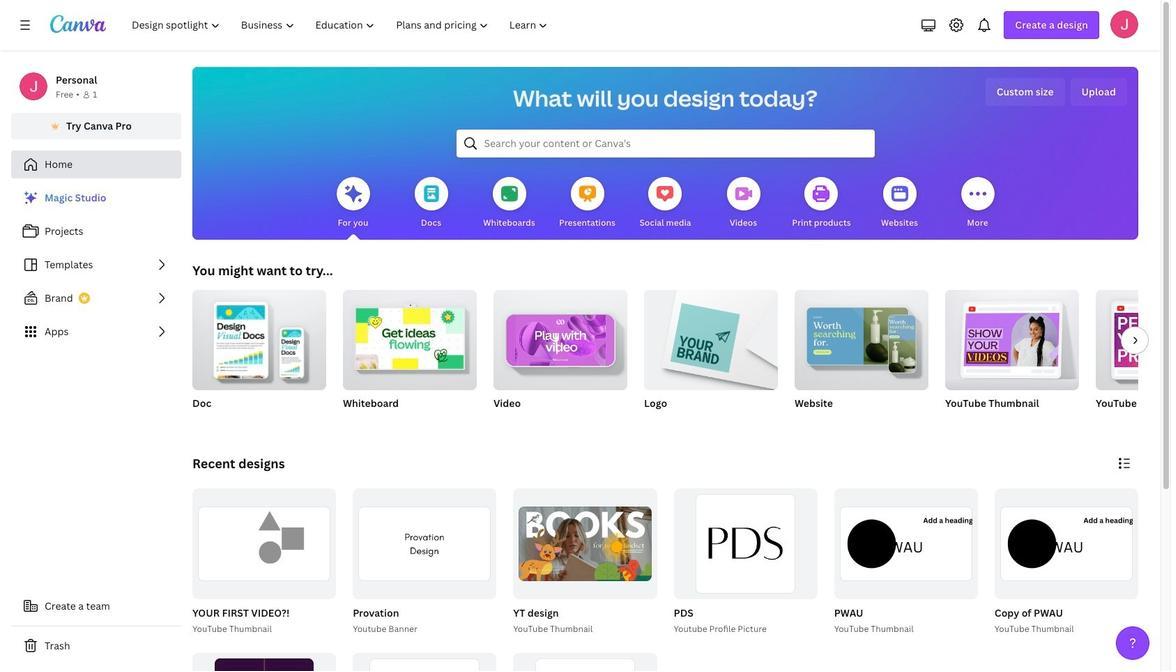 Task type: vqa. For each thing, say whether or not it's contained in the screenshot.
group
yes



Task type: describe. For each thing, give the bounding box(es) containing it.
james peterson image
[[1111, 10, 1139, 38]]

top level navigation element
[[123, 11, 560, 39]]



Task type: locate. For each thing, give the bounding box(es) containing it.
Search search field
[[484, 130, 847, 157]]

list
[[11, 184, 181, 346]]

group
[[343, 285, 477, 428], [343, 285, 477, 391], [494, 285, 628, 428], [494, 285, 628, 391], [645, 285, 778, 428], [645, 285, 778, 391], [795, 285, 929, 428], [795, 285, 929, 391], [946, 285, 1080, 428], [946, 285, 1080, 391], [193, 290, 326, 428], [1097, 290, 1172, 428], [1097, 290, 1172, 391], [190, 489, 336, 637], [350, 489, 497, 637], [353, 489, 497, 600], [511, 489, 657, 637], [514, 489, 657, 600], [671, 489, 818, 637], [674, 489, 818, 600], [832, 489, 979, 637], [835, 489, 979, 600], [992, 489, 1139, 637], [995, 489, 1139, 600], [193, 653, 336, 672], [353, 653, 497, 672], [514, 653, 657, 672]]

None search field
[[457, 130, 875, 158]]



